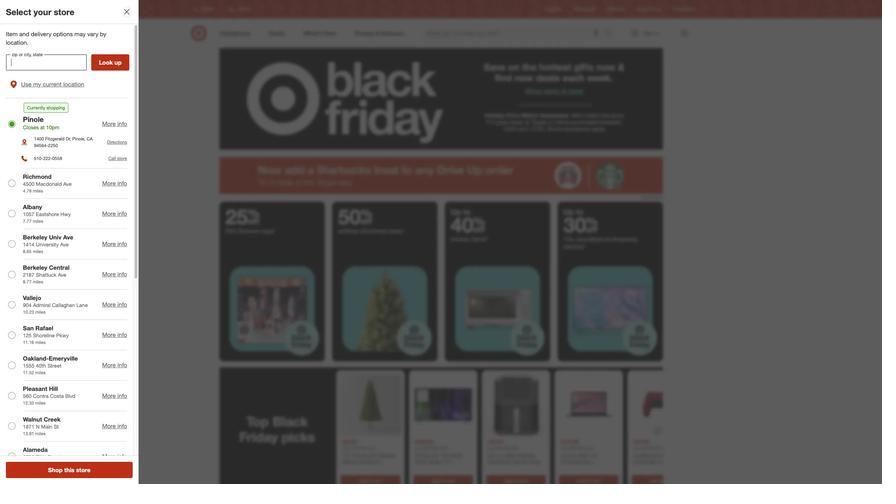 Task type: locate. For each thing, give the bounding box(es) containing it.
sale inside $39.99 reg $79.99 sale sur la table kitchen essentials 5qt air fryer
[[510, 446, 519, 451]]

1 vertical spatial &
[[562, 87, 567, 95]]

2 horizontal spatial &
[[619, 62, 625, 73]]

more for albany
[[102, 210, 116, 217]]

sale for $259.99
[[440, 446, 449, 451]]

shop left this
[[48, 467, 63, 474]]

10 more from the top
[[102, 423, 116, 430]]

2 horizontal spatial store
[[117, 156, 127, 161]]

5 add to cart button from the left
[[632, 476, 692, 485]]

5 more from the top
[[102, 271, 116, 278]]

5 add from the left
[[650, 479, 659, 484]]

none text field inside select your store dialog
[[6, 54, 87, 71]]

for
[[658, 459, 664, 465]]

if
[[487, 119, 490, 126]]

reg down $149.99
[[561, 446, 567, 451]]

1 horizontal spatial up
[[564, 207, 574, 217]]

target black friday image
[[220, 256, 325, 362], [332, 256, 438, 362], [445, 256, 551, 362], [558, 256, 663, 362]]

add to cart button down $100.00
[[341, 476, 400, 485]]

- inside "$49.99 reg $74.99 sale dualsense wireless controller for playstation 5 - volcanic red"
[[666, 466, 668, 472]]

2 more info from the top
[[102, 180, 127, 187]]

cart for $259.99
[[447, 479, 455, 484]]

1 vertical spatial berkeley
[[23, 264, 47, 271]]

1 horizontal spatial on
[[549, 119, 555, 126]]

berkeley up 2187
[[23, 264, 47, 271]]

albany
[[23, 203, 42, 211]]

week.
[[588, 72, 614, 83]]

3 more from the top
[[102, 210, 116, 217]]

& left save on the right top of page
[[562, 87, 567, 95]]

on inside we'll match the price if it goes lower at target on items purchased between 10/22 and 12/24. some exclusions apply.
[[549, 119, 555, 126]]

2 reg from the left
[[415, 446, 422, 451]]

5 add to cart from the left
[[650, 479, 674, 484]]

0 vertical spatial store
[[54, 7, 75, 17]]

0 horizontal spatial on
[[509, 62, 520, 73]]

reg down "$49.99"
[[634, 446, 640, 451]]

1 vertical spatial pinole
[[23, 115, 44, 123]]

1 cart from the left
[[374, 479, 383, 484]]

the left price
[[602, 112, 610, 119]]

more info link for richmond
[[102, 180, 127, 187]]

oakland-emeryville 1555 40th street 11.52 miles
[[23, 355, 78, 376]]

add down essentials
[[504, 479, 513, 484]]

4 more from the top
[[102, 240, 116, 248]]

4 more info from the top
[[102, 240, 127, 248]]

1 up from the left
[[451, 207, 462, 217]]

info for pleasant hill
[[118, 392, 127, 400]]

search button
[[602, 25, 619, 43]]

50
[[338, 204, 373, 229]]

shopping
[[46, 105, 65, 110]]

0 vertical spatial berkeley
[[23, 234, 47, 241]]

0 horizontal spatial pinole
[[23, 115, 44, 123]]

add to cart button for $39.99
[[487, 476, 546, 485]]

reg inside "$49.99 reg $74.99 sale dualsense wireless controller for playstation 5 - volcanic red"
[[634, 446, 640, 451]]

hwy
[[60, 211, 71, 217]]

up to up kitchen
[[451, 207, 471, 217]]

1 horizontal spatial and
[[519, 125, 528, 132]]

8 more info from the top
[[102, 362, 127, 369]]

miles inside albany 1057 eastshore hwy 7.77 miles
[[33, 218, 43, 224]]

1 sale from the left
[[367, 446, 376, 451]]

sale right $299.99
[[586, 446, 594, 451]]

4 add from the left
[[577, 479, 586, 484]]

match
[[585, 112, 601, 119]]

1 info from the top
[[118, 120, 127, 128]]

7 more info link from the top
[[102, 332, 127, 339]]

search
[[602, 30, 619, 38]]

0 vertical spatial pinole
[[239, 6, 251, 12]]

up up kitchen
[[451, 207, 462, 217]]

more info link for berkeley univ ave
[[102, 240, 127, 248]]

1 street from the top
[[48, 363, 61, 369]]

2 sale from the left
[[440, 446, 449, 451]]

store right call
[[117, 156, 127, 161]]

2 vertical spatial store
[[76, 467, 91, 474]]

& left streaming
[[606, 236, 610, 243]]

3 add to cart from the left
[[504, 479, 528, 484]]

cart for $149.99
[[593, 479, 601, 484]]

target circle
[[637, 6, 662, 12]]

and right 10/22
[[519, 125, 528, 132]]

ave right 'univ'
[[63, 234, 73, 241]]

dualsense wireless controller for playstation 5 - volcanic red image
[[631, 374, 693, 436]]

0 horizontal spatial target
[[532, 119, 547, 126]]

1 vertical spatial store
[[117, 156, 127, 161]]

9 more info link from the top
[[102, 392, 127, 400]]

10pm
[[46, 124, 59, 130]]

sale for $39.99
[[510, 446, 519, 451]]

8 more info link from the top
[[102, 362, 127, 369]]

sale right $100.00
[[367, 446, 376, 451]]

up up tvs,
[[564, 207, 574, 217]]

1 vertical spatial and
[[519, 125, 528, 132]]

1 add from the left
[[359, 479, 367, 484]]

central
[[49, 264, 70, 271]]

1 vertical spatial on
[[549, 119, 555, 126]]

miles down admiral
[[35, 310, 46, 315]]

it
[[492, 119, 495, 126]]

more info link for albany
[[102, 210, 127, 217]]

berkeley inside berkeley univ ave 1414 university ave 8.65 miles
[[23, 234, 47, 241]]

6 more info from the top
[[102, 301, 127, 309]]

2 berkeley from the top
[[23, 264, 47, 271]]

4 reg from the left
[[561, 446, 567, 451]]

target circle link
[[637, 6, 662, 12]]

save
[[484, 62, 506, 73]]

store for shop this store
[[76, 467, 91, 474]]

0 horizontal spatial the
[[523, 62, 537, 73]]

miles down the 40th
[[35, 370, 46, 376]]

tvs, soundbars & streaming devices*
[[564, 236, 638, 250]]

1 berkeley from the top
[[23, 234, 47, 241]]

more info for pleasant hill
[[102, 392, 127, 400]]

add to cart button down 50pul7973/f7 at the bottom of page
[[414, 476, 473, 485]]

the inside 'save on the hottest gifts now & find new deals each week.'
[[523, 62, 537, 73]]

ave right macdonald
[[63, 181, 72, 187]]

0 horizontal spatial at
[[40, 124, 45, 130]]

cart for $50.00
[[374, 479, 383, 484]]

miles inside "san rafael 125 shoreline pkwy 11.16 miles"
[[35, 340, 46, 346]]

& right the now
[[619, 62, 625, 73]]

pleasant
[[23, 386, 47, 393]]

None text field
[[6, 54, 87, 71]]

1 add to cart button from the left
[[341, 476, 400, 485]]

on right save
[[509, 62, 520, 73]]

ave inside richmond 4500 macdonald ave 4.78 miles
[[63, 181, 72, 187]]

add to cart button down 5qt
[[487, 476, 546, 485]]

3 add to cart button from the left
[[487, 476, 546, 485]]

reg for $49.99
[[634, 446, 640, 451]]

add to cart button down 5
[[632, 476, 692, 485]]

2 vertical spatial &
[[606, 236, 610, 243]]

add to cart
[[359, 479, 383, 484], [432, 479, 455, 484], [504, 479, 528, 484], [577, 479, 601, 484], [650, 479, 674, 484]]

$149.99 reg $299.99 sale
[[561, 439, 594, 451]]

3 info from the top
[[118, 210, 127, 217]]

callaghan
[[52, 302, 75, 309]]

the left 'hottest'
[[523, 62, 537, 73]]

tv
[[444, 459, 450, 465]]

tvs,
[[564, 236, 575, 243]]

add to cart for $259.99
[[432, 479, 455, 484]]

at right lower
[[525, 119, 530, 126]]

add to cart down 5
[[650, 479, 674, 484]]

goes
[[496, 119, 509, 126]]

1 horizontal spatial target
[[637, 6, 649, 12]]

more info link for berkeley central
[[102, 271, 127, 278]]

0 vertical spatial and
[[19, 30, 29, 38]]

reg inside $259.99 reg $279.99 sale philips 50" 4k qled roku smart tv - 50pul7973/f7 - special purchase
[[415, 446, 422, 451]]

0 horizontal spatial &
[[562, 87, 567, 95]]

store right this
[[76, 467, 91, 474]]

5 sale from the left
[[656, 446, 665, 451]]

6 more info link from the top
[[102, 301, 127, 309]]

more for vallejo
[[102, 301, 116, 309]]

store for select your store
[[54, 7, 75, 17]]

0 vertical spatial target
[[637, 6, 649, 12]]

info for berkeley univ ave
[[118, 240, 127, 248]]

albany 1057 eastshore hwy 7.77 miles
[[23, 203, 71, 224]]

0 horizontal spatial store
[[54, 7, 75, 17]]

7 more from the top
[[102, 332, 116, 339]]

more for berkeley univ ave
[[102, 240, 116, 248]]

4 info from the top
[[118, 240, 127, 248]]

2 add from the left
[[432, 479, 440, 484]]

devices*
[[564, 243, 586, 250]]

holiday price match guarantee:
[[485, 112, 570, 119]]

target inside we'll match the price if it goes lower at target on items purchased between 10/22 and 12/24. some exclusions apply.
[[532, 119, 547, 126]]

0 vertical spatial shop
[[526, 87, 543, 95]]

4 add to cart from the left
[[577, 479, 601, 484]]

1 vertical spatial shop
[[48, 467, 63, 474]]

12.33
[[23, 401, 34, 406]]

0 horizontal spatial up
[[451, 207, 462, 217]]

shoreline
[[33, 333, 55, 339]]

10 more info link from the top
[[102, 423, 127, 430]]

at left 10pm
[[40, 124, 45, 130]]

sale inside $50.00 reg $100.00 sale
[[367, 446, 376, 451]]

store inside button
[[76, 467, 91, 474]]

1 more info link from the top
[[102, 120, 127, 128]]

2 info from the top
[[118, 180, 127, 187]]

add to cart button down $299.99
[[559, 476, 619, 485]]

street right fifth
[[48, 454, 61, 460]]

None radio
[[8, 271, 16, 278], [8, 332, 16, 339], [8, 423, 16, 430], [8, 271, 16, 278], [8, 332, 16, 339], [8, 423, 16, 430]]

add down playstation on the bottom right
[[650, 479, 659, 484]]

target left circle
[[637, 6, 649, 12]]

8 info from the top
[[118, 362, 127, 369]]

miles right 8.77
[[33, 279, 43, 285]]

sale inside $259.99 reg $279.99 sale philips 50" 4k qled roku smart tv - 50pul7973/f7 - special purchase
[[440, 446, 449, 451]]

sale for $149.99
[[586, 446, 594, 451]]

0 vertical spatial on
[[509, 62, 520, 73]]

3 more info from the top
[[102, 210, 127, 217]]

3 reg from the left
[[488, 446, 495, 451]]

2 add to cart from the left
[[432, 479, 455, 484]]

2 more from the top
[[102, 180, 116, 187]]

sale up table
[[510, 446, 519, 451]]

richmond
[[23, 173, 52, 180]]

more info link
[[102, 120, 127, 128], [102, 180, 127, 187], [102, 210, 127, 217], [102, 240, 127, 248], [102, 271, 127, 278], [102, 301, 127, 309], [102, 332, 127, 339], [102, 362, 127, 369], [102, 392, 127, 400], [102, 423, 127, 430], [102, 453, 127, 460]]

my
[[33, 81, 41, 88]]

6 more from the top
[[102, 301, 116, 309]]

info for pinole
[[118, 120, 127, 128]]

5qt
[[513, 459, 521, 465]]

9 more from the top
[[102, 392, 116, 400]]

deals
[[536, 72, 561, 83]]

4k
[[441, 453, 448, 459]]

more
[[102, 120, 116, 128], [102, 180, 116, 187], [102, 210, 116, 217], [102, 240, 116, 248], [102, 271, 116, 278], [102, 301, 116, 309], [102, 332, 116, 339], [102, 362, 116, 369], [102, 392, 116, 400], [102, 423, 116, 430], [102, 453, 116, 460]]

fao
[[225, 228, 237, 235]]

reg inside $39.99 reg $79.99 sale sur la table kitchen essentials 5qt air fryer
[[488, 446, 495, 451]]

pinole inside 'dropdown button'
[[239, 6, 251, 12]]

up
[[451, 207, 462, 217], [564, 207, 574, 217]]

berkeley
[[23, 234, 47, 241], [23, 264, 47, 271]]

up to up tvs,
[[564, 207, 584, 217]]

store right your
[[54, 7, 75, 17]]

5 cart from the left
[[665, 479, 674, 484]]

fryer
[[530, 459, 541, 465]]

reg for $259.99
[[415, 446, 422, 451]]

add down $100.00
[[359, 479, 367, 484]]

11.16
[[23, 340, 34, 346]]

street down emeryville
[[48, 363, 61, 369]]

target left some
[[532, 119, 547, 126]]

reg inside the $149.99 reg $299.99 sale
[[561, 446, 567, 451]]

sale up wireless
[[656, 446, 665, 451]]

1 horizontal spatial &
[[606, 236, 610, 243]]

1 reg from the left
[[342, 446, 349, 451]]

miles down contra
[[35, 401, 46, 406]]

add for $50.00
[[359, 479, 367, 484]]

13.91
[[23, 431, 34, 437]]

11 info from the top
[[118, 453, 127, 460]]

1 up to from the left
[[451, 207, 471, 217]]

1 more from the top
[[102, 120, 116, 128]]

target black friday image for kitchen items*
[[445, 256, 551, 362]]

add to cart down $299.99
[[577, 479, 601, 484]]

&
[[619, 62, 625, 73], [562, 87, 567, 95], [606, 236, 610, 243]]

0 vertical spatial the
[[523, 62, 537, 73]]

rafael
[[35, 325, 53, 332]]

add for $149.99
[[577, 479, 586, 484]]

add down $299.99
[[577, 479, 586, 484]]

2 up from the left
[[564, 207, 574, 217]]

qled
[[449, 453, 463, 459]]

univ
[[49, 234, 61, 241]]

1 horizontal spatial store
[[76, 467, 91, 474]]

2 add to cart button from the left
[[414, 476, 473, 485]]

& for tvs, soundbars & streaming devices*
[[606, 236, 610, 243]]

0 horizontal spatial and
[[19, 30, 29, 38]]

4 more info link from the top
[[102, 240, 127, 248]]

find
[[673, 6, 682, 12]]

40th
[[36, 363, 46, 369]]

2 more info link from the top
[[102, 180, 127, 187]]

7 more info from the top
[[102, 332, 127, 339]]

3 add from the left
[[504, 479, 513, 484]]

50 artificial christmas trees*
[[338, 204, 405, 235]]

purchased
[[572, 119, 599, 126]]

miles down shoreline
[[35, 340, 46, 346]]

1 more info from the top
[[102, 120, 127, 128]]

more for pleasant hill
[[102, 392, 116, 400]]

5 more info from the top
[[102, 271, 127, 278]]

1 horizontal spatial up to
[[564, 207, 584, 217]]

info for vallejo
[[118, 301, 127, 309]]

the inside we'll match the price if it goes lower at target on items purchased between 10/22 and 12/24. some exclusions apply.
[[602, 112, 610, 119]]

1 vertical spatial the
[[602, 112, 610, 119]]

add to cart down $100.00
[[359, 479, 383, 484]]

shop inside button
[[48, 467, 63, 474]]

add to cart down purchase
[[432, 479, 455, 484]]

2 target black friday image from the left
[[332, 256, 438, 362]]

add for $49.99
[[650, 479, 659, 484]]

1 vertical spatial target
[[532, 119, 547, 126]]

purchase
[[434, 472, 456, 478]]

9 more info from the top
[[102, 392, 127, 400]]

current
[[43, 81, 62, 88]]

on inside 'save on the hottest gifts now & find new deals each week.'
[[509, 62, 520, 73]]

miles inside vallejo 904 admiral callaghan lane 10.23 miles
[[35, 310, 46, 315]]

more info
[[102, 120, 127, 128], [102, 180, 127, 187], [102, 210, 127, 217], [102, 240, 127, 248], [102, 271, 127, 278], [102, 301, 127, 309], [102, 332, 127, 339], [102, 362, 127, 369], [102, 392, 127, 400], [102, 423, 127, 430], [102, 453, 127, 460]]

3 more info link from the top
[[102, 210, 127, 217]]

1 vertical spatial street
[[48, 454, 61, 460]]

info for san rafael
[[118, 332, 127, 339]]

shop down new
[[526, 87, 543, 95]]

miles inside berkeley central 2187 shattuck ave 8.77 miles
[[33, 279, 43, 285]]

cart for $39.99
[[520, 479, 528, 484]]

up for 40
[[451, 207, 462, 217]]

3 target black friday image from the left
[[445, 256, 551, 362]]

trees*
[[389, 228, 405, 235]]

1 horizontal spatial at
[[525, 119, 530, 126]]

50"
[[432, 453, 440, 459]]

0 horizontal spatial up to
[[451, 207, 471, 217]]

8 more from the top
[[102, 362, 116, 369]]

1 horizontal spatial pinole
[[239, 6, 251, 12]]

reg up sur
[[488, 446, 495, 451]]

1 horizontal spatial shop
[[526, 87, 543, 95]]

2 cart from the left
[[447, 479, 455, 484]]

4 target black friday image from the left
[[558, 256, 663, 362]]

3 cart from the left
[[520, 479, 528, 484]]

more info link for san rafael
[[102, 332, 127, 339]]

add to cart for $149.99
[[577, 479, 601, 484]]

more info for berkeley central
[[102, 271, 127, 278]]

use my current location
[[21, 81, 84, 88]]

vallejo 904 admiral callaghan lane 10.23 miles
[[23, 294, 88, 315]]

0 horizontal spatial shop
[[48, 467, 63, 474]]

reg inside $50.00 reg $100.00 sale
[[342, 446, 349, 451]]

$149.99
[[561, 439, 579, 445]]

10 more info from the top
[[102, 423, 127, 430]]

4 sale from the left
[[586, 446, 594, 451]]

info for richmond
[[118, 180, 127, 187]]

25 fao schwarz toys*
[[225, 204, 276, 235]]

shop for shop early & save
[[526, 87, 543, 95]]

christmas
[[361, 228, 388, 235]]

cart for $49.99
[[665, 479, 674, 484]]

pinole for pinole closes at 10pm
[[23, 115, 44, 123]]

cart
[[374, 479, 383, 484], [447, 479, 455, 484], [520, 479, 528, 484], [593, 479, 601, 484], [665, 479, 674, 484]]

miles right 8.65
[[33, 249, 43, 254]]

& for shop early & save
[[562, 87, 567, 95]]

sur
[[488, 453, 496, 459]]

sale inside the $149.99 reg $299.99 sale
[[586, 446, 594, 451]]

2 street from the top
[[48, 454, 61, 460]]

philips 50" 4k qled roku smart tv - 50pul7973/f7 - special purchase image
[[412, 374, 475, 436]]

and inside item and delivery options may vary by location.
[[19, 30, 29, 38]]

0 vertical spatial street
[[48, 363, 61, 369]]

4.78
[[23, 188, 32, 194]]

and up location.
[[19, 30, 29, 38]]

reg for $149.99
[[561, 446, 567, 451]]

7 info from the top
[[118, 332, 127, 339]]

early
[[544, 87, 560, 95]]

street inside alameda 2700 fifth street
[[48, 454, 61, 460]]

1 add to cart from the left
[[359, 479, 383, 484]]

5 reg from the left
[[634, 446, 640, 451]]

miles down the 'n'
[[35, 431, 46, 437]]

reg down $259.99
[[415, 446, 422, 451]]

5 more info link from the top
[[102, 271, 127, 278]]

walnut
[[23, 416, 42, 423]]

fitzgerald
[[45, 136, 65, 142]]

more for richmond
[[102, 180, 116, 187]]

and inside we'll match the price if it goes lower at target on items purchased between 10/22 and 12/24. some exclusions apply.
[[519, 125, 528, 132]]

more for san rafael
[[102, 332, 116, 339]]

- right tv
[[452, 459, 454, 465]]

use my current location link
[[6, 75, 127, 93]]

weekly
[[574, 6, 589, 12]]

ave down central
[[58, 272, 66, 278]]

2 up to from the left
[[564, 207, 584, 217]]

- right 5
[[666, 466, 668, 472]]

add to cart down 5qt
[[504, 479, 528, 484]]

3 sale from the left
[[510, 446, 519, 451]]

more info for walnut creek
[[102, 423, 127, 430]]

ave inside berkeley central 2187 shattuck ave 8.77 miles
[[58, 272, 66, 278]]

info for albany
[[118, 210, 127, 217]]

berkeley up 1414
[[23, 234, 47, 241]]

1 horizontal spatial the
[[602, 112, 610, 119]]

miles inside walnut creek 1871 n main st 13.91 miles
[[35, 431, 46, 437]]

None radio
[[8, 120, 16, 128], [8, 180, 16, 187], [8, 210, 16, 218], [8, 241, 16, 248], [8, 301, 16, 309], [8, 362, 16, 370], [8, 392, 16, 400], [8, 120, 16, 128], [8, 180, 16, 187], [8, 210, 16, 218], [8, 241, 16, 248], [8, 301, 16, 309], [8, 362, 16, 370], [8, 392, 16, 400]]

$49.99
[[634, 439, 649, 445]]

9 info from the top
[[118, 392, 127, 400]]

add down purchase
[[432, 479, 440, 484]]

on left items
[[549, 119, 555, 126]]

add to cart button for $50.00
[[341, 476, 400, 485]]

miles right 7.77
[[33, 218, 43, 224]]

reg down $50.00
[[342, 446, 349, 451]]

$279.99
[[423, 446, 439, 451]]

the
[[523, 62, 537, 73], [602, 112, 610, 119]]

pleasant hill 560 contra costa blvd 12.33 miles
[[23, 386, 76, 406]]

pkwy
[[56, 333, 69, 339]]

& inside tvs, soundbars & streaming devices*
[[606, 236, 610, 243]]

more for pinole
[[102, 120, 116, 128]]

to for $259.99
[[441, 479, 446, 484]]

7.5' pre-lit led alberta spruce artificial christmas tree warm white lights - wondershop™ image
[[339, 374, 402, 436]]

pinole inside pinole closes at 10pm
[[23, 115, 44, 123]]

info for oakland-emeryville
[[118, 362, 127, 369]]

- up purchase
[[451, 466, 454, 472]]

at
[[525, 119, 530, 126], [40, 124, 45, 130]]

miles right 4.78
[[33, 188, 43, 194]]

4 cart from the left
[[593, 479, 601, 484]]

6 info from the top
[[118, 301, 127, 309]]

10 info from the top
[[118, 423, 127, 430]]

berkeley inside berkeley central 2187 shattuck ave 8.77 miles
[[23, 264, 47, 271]]

1 target black friday image from the left
[[220, 256, 325, 362]]

1400
[[34, 136, 44, 142]]

sale up 4k
[[440, 446, 449, 451]]

0 vertical spatial &
[[619, 62, 625, 73]]

sale inside "$49.99 reg $74.99 sale dualsense wireless controller for playstation 5 - volcanic red"
[[656, 446, 665, 451]]

5 info from the top
[[118, 271, 127, 278]]

4 add to cart button from the left
[[559, 476, 619, 485]]



Task type: describe. For each thing, give the bounding box(es) containing it.
$74.99
[[642, 446, 655, 451]]

& inside 'save on the hottest gifts now & find new deals each week.'
[[619, 62, 625, 73]]

controller
[[634, 459, 657, 465]]

circle
[[650, 6, 662, 12]]

berkeley for berkeley univ ave
[[23, 234, 47, 241]]

add to cart button for $259.99
[[414, 476, 473, 485]]

some
[[548, 125, 562, 132]]

guarantee:
[[540, 112, 570, 119]]

alameda
[[23, 446, 48, 454]]

510-
[[34, 156, 43, 161]]

up to for 30
[[564, 207, 584, 217]]

12/24.
[[530, 125, 546, 132]]

sale for $50.00
[[367, 446, 376, 451]]

more info for berkeley univ ave
[[102, 240, 127, 248]]

location.
[[6, 39, 28, 46]]

street inside oakland-emeryville 1555 40th street 11.52 miles
[[48, 363, 61, 369]]

$259.99
[[415, 439, 434, 445]]

your
[[34, 7, 51, 17]]

What can we help you find? suggestions appear below search field
[[423, 25, 607, 41]]

volcanic
[[669, 466, 688, 472]]

look
[[99, 59, 113, 66]]

add for $39.99
[[504, 479, 513, 484]]

may
[[75, 30, 86, 38]]

items*
[[472, 236, 489, 243]]

0558
[[52, 156, 62, 161]]

black friday deals image
[[220, 48, 663, 150]]

more info link for pleasant hill
[[102, 392, 127, 400]]

more info for oakland-emeryville
[[102, 362, 127, 369]]

more info for albany
[[102, 210, 127, 217]]

pinole for pinole
[[239, 6, 251, 12]]

we'll
[[572, 112, 583, 119]]

add to cart button for $149.99
[[559, 476, 619, 485]]

price
[[612, 112, 624, 119]]

more for oakland-emeryville
[[102, 362, 116, 369]]

call store link
[[108, 156, 127, 161]]

vallejo
[[23, 294, 41, 302]]

target black friday image for fao schwarz toys*
[[220, 256, 325, 362]]

miles inside oakland-emeryville 1555 40th street 11.52 miles
[[35, 370, 46, 376]]

lenovo slim 14" chromebook - mediatek processor - 4gb ram - 64gb flash storage - blue (82xj002dus) image
[[558, 374, 621, 436]]

to for $50.00
[[368, 479, 373, 484]]

to for $149.99
[[587, 479, 591, 484]]

add for $259.99
[[432, 479, 440, 484]]

carousel region
[[220, 368, 696, 485]]

oakland-
[[23, 355, 49, 363]]

2250
[[48, 143, 58, 148]]

$259.99 reg $279.99 sale philips 50" 4k qled roku smart tv - 50pul7973/f7 - special purchase
[[415, 439, 463, 478]]

up for 30
[[564, 207, 574, 217]]

sale for $49.99
[[656, 446, 665, 451]]

kitchen items*
[[451, 236, 489, 243]]

target black friday image for artificial christmas trees*
[[332, 256, 438, 362]]

miles inside pleasant hill 560 contra costa blvd 12.33 miles
[[35, 401, 46, 406]]

more info link for oakland-emeryville
[[102, 362, 127, 369]]

select your store
[[6, 7, 75, 17]]

sponsored
[[642, 195, 663, 200]]

$299.99
[[569, 446, 584, 451]]

11 more from the top
[[102, 453, 116, 460]]

artificial
[[338, 228, 359, 235]]

item and delivery options may vary by location.
[[6, 30, 106, 46]]

11 more info from the top
[[102, 453, 127, 460]]

save on the hottest gifts now & find new deals each week.
[[484, 62, 625, 83]]

shop this store button
[[6, 462, 133, 479]]

call store
[[108, 156, 127, 161]]

kitchen
[[518, 453, 536, 459]]

table
[[505, 453, 517, 459]]

to for $49.99
[[660, 479, 664, 484]]

94564-
[[34, 143, 48, 148]]

fifth
[[36, 454, 46, 460]]

$50.00 reg $100.00 sale
[[342, 439, 376, 451]]

use
[[21, 81, 32, 88]]

stores
[[683, 6, 696, 12]]

info for berkeley central
[[118, 271, 127, 278]]

904
[[23, 302, 32, 309]]

to for $39.99
[[514, 479, 518, 484]]

berkeley central 2187 shattuck ave 8.77 miles
[[23, 264, 70, 285]]

the for on
[[523, 62, 537, 73]]

add to cart for $49.99
[[650, 479, 674, 484]]

7.77
[[23, 218, 32, 224]]

lower
[[510, 119, 524, 126]]

more info for pinole
[[102, 120, 127, 128]]

sur la table kitchen essentials 5qt air fryer image
[[485, 374, 548, 436]]

add to cart for $50.00
[[359, 479, 383, 484]]

11 more info link from the top
[[102, 453, 127, 460]]

pinole closes at 10pm
[[23, 115, 59, 130]]

items
[[557, 119, 570, 126]]

8.65
[[23, 249, 32, 254]]

directions link
[[107, 139, 127, 145]]

more info for san rafael
[[102, 332, 127, 339]]

now
[[597, 62, 616, 73]]

berkeley for berkeley central
[[23, 264, 47, 271]]

10.23
[[23, 310, 34, 315]]

add to cart for $39.99
[[504, 479, 528, 484]]

black
[[273, 414, 308, 430]]

wireless
[[660, 453, 680, 459]]

look up
[[99, 59, 122, 66]]

shop for shop this store
[[48, 467, 63, 474]]

reg for $39.99
[[488, 446, 495, 451]]

currently shopping
[[27, 105, 65, 110]]

advertisement region
[[220, 157, 663, 194]]

more for walnut creek
[[102, 423, 116, 430]]

main
[[41, 424, 52, 430]]

the for match
[[602, 112, 610, 119]]

save
[[569, 87, 584, 95]]

roku
[[415, 459, 427, 465]]

40
[[451, 212, 486, 238]]

we'll match the price if it goes lower at target on items purchased between 10/22 and 12/24. some exclusions apply.
[[487, 112, 624, 132]]

soundbars
[[577, 236, 605, 243]]

at inside pinole closes at 10pm
[[40, 124, 45, 130]]

contra
[[33, 393, 49, 400]]

$49.99 reg $74.99 sale dualsense wireless controller for playstation 5 - volcanic red
[[634, 439, 688, 478]]

find stores link
[[673, 6, 696, 12]]

more info link for walnut creek
[[102, 423, 127, 430]]

25
[[225, 204, 260, 229]]

more info link for vallejo
[[102, 301, 127, 309]]

more info for richmond
[[102, 180, 127, 187]]

ad
[[590, 6, 595, 12]]

air
[[522, 459, 528, 465]]

5
[[661, 466, 664, 472]]

miles inside richmond 4500 macdonald ave 4.78 miles
[[33, 188, 43, 194]]

select your store dialog
[[0, 0, 139, 485]]

add to cart button for $49.99
[[632, 476, 692, 485]]

125
[[23, 333, 32, 339]]

each
[[563, 72, 585, 83]]

registry link
[[546, 6, 563, 12]]

reg for $50.00
[[342, 446, 349, 451]]

ave down 'univ'
[[60, 241, 69, 248]]

info for walnut creek
[[118, 423, 127, 430]]

friday
[[239, 429, 278, 445]]

miles inside berkeley univ ave 1414 university ave 8.65 miles
[[33, 249, 43, 254]]

$50.00
[[342, 439, 358, 445]]

eastshore
[[36, 211, 59, 217]]

up to for 40
[[451, 207, 471, 217]]

university
[[36, 241, 59, 248]]

up
[[115, 59, 122, 66]]

blvd
[[65, 393, 76, 400]]

30
[[564, 212, 598, 238]]

new
[[515, 72, 534, 83]]

more info for vallejo
[[102, 301, 127, 309]]

at inside we'll match the price if it goes lower at target on items purchased between 10/22 and 12/24. some exclusions apply.
[[525, 119, 530, 126]]

pinole,
[[72, 136, 86, 142]]

lane
[[76, 302, 88, 309]]

50pul7973/f7
[[415, 466, 450, 472]]

select
[[6, 7, 31, 17]]

picks
[[282, 429, 315, 445]]

target black friday image for tvs, soundbars & streaming devices*
[[558, 256, 663, 362]]

more info link for pinole
[[102, 120, 127, 128]]

more for berkeley central
[[102, 271, 116, 278]]

shop this store
[[48, 467, 91, 474]]



Task type: vqa. For each thing, say whether or not it's contained in the screenshot.


